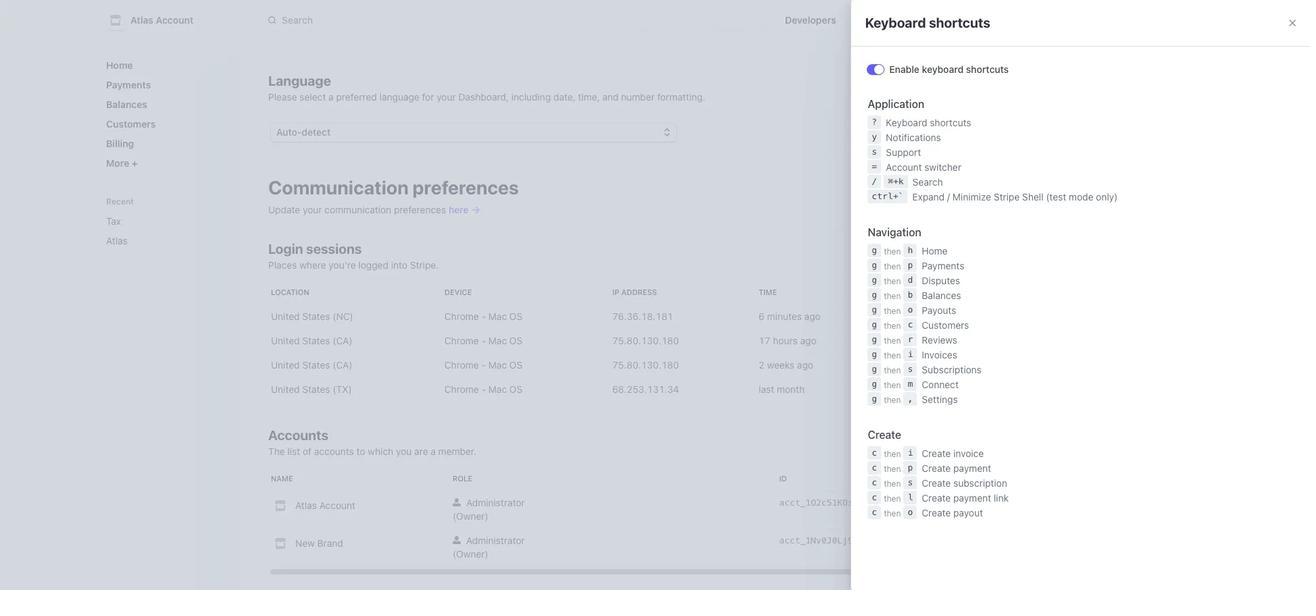 Task type: vqa. For each thing, say whether or not it's contained in the screenshot.
Brand
yes



Task type: locate. For each thing, give the bounding box(es) containing it.
12 then from the top
[[884, 449, 901, 460]]

g for invoices
[[872, 349, 877, 360]]

2 mac from the top
[[488, 335, 507, 347]]

1 os from the top
[[510, 311, 523, 322]]

payment up payout
[[954, 493, 991, 504]]

united for 2 weeks ago
[[271, 360, 300, 371]]

automate
[[1104, 201, 1140, 212]]

united
[[271, 311, 300, 322], [271, 335, 300, 347], [271, 360, 300, 371], [271, 384, 300, 395]]

recent element
[[93, 210, 241, 252]]

c for create subscription
[[872, 478, 877, 488]]

you're
[[329, 260, 356, 271]]

member.
[[438, 446, 477, 458]]

0 vertical spatial united states (ca)
[[271, 335, 353, 347]]

create
[[868, 429, 902, 441], [922, 448, 951, 459], [922, 463, 951, 474], [922, 478, 951, 489], [922, 493, 951, 504], [922, 507, 951, 519]]

0 horizontal spatial customers
[[106, 118, 156, 130]]

sign up d at top right
[[913, 250, 933, 262]]

g inside g then r
[[872, 335, 877, 345]]

states left (tx)
[[302, 384, 330, 395]]

0 vertical spatial shortcuts
[[929, 15, 991, 30]]

create up create payout
[[922, 493, 951, 504]]

account up the brand
[[319, 500, 356, 512]]

1 horizontal spatial sessions
[[991, 250, 1030, 262]]

g down g then c
[[872, 335, 877, 345]]

1 vertical spatial preferences
[[394, 204, 446, 216]]

s up l
[[908, 478, 913, 488]]

2 g from the top
[[872, 260, 877, 270]]

0 horizontal spatial stripe
[[994, 191, 1020, 203]]

g inside g then o
[[872, 305, 877, 315]]

states up united states (tx)
[[302, 360, 330, 371]]

0 vertical spatial to
[[617, 25, 626, 36]]

c inside c then l
[[872, 493, 877, 503]]

1 horizontal spatial atlas
[[130, 14, 153, 26]]

2 (ca) from the top
[[333, 360, 353, 371]]

save
[[1009, 75, 1030, 87]]

8 then from the top
[[884, 351, 901, 361]]

enable left touch
[[628, 25, 657, 36]]

3 then from the top
[[884, 276, 901, 287]]

7 g from the top
[[872, 335, 877, 345]]

more button
[[101, 152, 230, 174]]

/ down =
[[872, 176, 877, 187]]

c inside c then o
[[872, 508, 877, 518]]

2 or from the left
[[701, 25, 710, 36]]

1 horizontal spatial stripe
[[1123, 212, 1146, 222]]

then inside g then c
[[884, 321, 901, 331]]

0 vertical spatial 75.80.130.180
[[612, 335, 679, 347]]

a right are
[[431, 446, 436, 458]]

0 vertical spatial expired
[[896, 360, 929, 371]]

0 horizontal spatial or
[[450, 25, 459, 36]]

11 g from the top
[[872, 394, 877, 404]]

r
[[908, 335, 913, 345]]

then for customers
[[884, 321, 901, 331]]

then up g then b
[[884, 276, 901, 287]]

then for home
[[884, 247, 901, 257]]

then up g then c
[[884, 306, 901, 316]]

here link
[[449, 203, 480, 217]]

1 vertical spatial out
[[918, 335, 933, 347]]

expired for last month
[[896, 384, 929, 395]]

g inside the 'g then ,'
[[872, 394, 877, 404]]

1 horizontal spatial or
[[701, 25, 710, 36]]

then inside c then s
[[884, 479, 901, 489]]

g down g then i
[[872, 364, 877, 374]]

then for payments
[[884, 262, 901, 272]]

2 united from the top
[[271, 335, 300, 347]]

7 then from the top
[[884, 336, 901, 346]]

then for invoices
[[884, 351, 901, 361]]

united states (ca) down united states (nc)
[[271, 335, 353, 347]]

mac for 17 hours ago
[[488, 335, 507, 347]]

quickbooks sync by acodei image
[[1068, 191, 1096, 218]]

reviews
[[922, 334, 958, 346]]

i inside "c then i"
[[908, 448, 913, 458]]

0 horizontal spatial payments
[[106, 79, 151, 91]]

you left are
[[396, 446, 412, 458]]

out left all
[[935, 250, 950, 262]]

then inside "c then i"
[[884, 449, 901, 460]]

windows
[[712, 25, 752, 36]]

2 os from the top
[[510, 335, 523, 347]]

1 chrome from the top
[[445, 311, 479, 322]]

- for last month
[[482, 384, 486, 395]]

0 vertical spatial account
[[156, 14, 194, 26]]

0 horizontal spatial atlas
[[106, 235, 128, 247]]

states for 2
[[302, 360, 330, 371]]

1 vertical spatial (ca)
[[333, 360, 353, 371]]

2 chrome from the top
[[445, 335, 479, 347]]

p
[[908, 260, 913, 270], [908, 463, 913, 473]]

1 vertical spatial keyboard
[[886, 117, 928, 128]]

0 vertical spatial payment
[[954, 463, 991, 474]]

then for reviews
[[884, 336, 901, 346]]

3 g from the top
[[872, 275, 877, 285]]

quickbooks
[[1104, 191, 1149, 201], [1177, 212, 1222, 222]]

then inside 'g then s'
[[884, 366, 901, 376]]

sync
[[1151, 191, 1170, 201]]

g inside g then p
[[872, 260, 877, 270]]

mode right test
[[874, 14, 899, 26]]

out right 'r'
[[918, 335, 933, 347]]

9 then from the top
[[884, 366, 901, 376]]

8 g from the top
[[872, 349, 877, 360]]

then inside c then p
[[884, 464, 901, 474]]

0 horizontal spatial enable
[[305, 25, 335, 36]]

sessions right other
[[991, 250, 1030, 262]]

2 vertical spatial to
[[357, 446, 365, 458]]

create for create
[[868, 429, 902, 441]]

(ca) for 17 hours ago
[[333, 335, 353, 347]]

0 horizontal spatial atlas account
[[130, 14, 194, 26]]

out
[[935, 250, 950, 262], [918, 335, 933, 347]]

recent
[[106, 197, 134, 207]]

15 then from the top
[[884, 494, 901, 504]]

g then s
[[872, 364, 913, 376]]

weeks
[[767, 360, 795, 371]]

only)
[[1096, 191, 1118, 203]]

(owner) for new brand
[[453, 549, 488, 560]]

3 states from the top
[[302, 360, 330, 371]]

g down g then h
[[872, 260, 877, 270]]

0 vertical spatial stripe
[[994, 191, 1020, 203]]

ago
[[805, 311, 821, 322], [800, 335, 817, 347], [797, 360, 814, 371]]

customers
[[106, 118, 156, 130], [922, 320, 969, 331]]

1 - from the top
[[482, 311, 486, 322]]

c down c then p
[[872, 478, 877, 488]]

0 vertical spatial quickbooks
[[1104, 191, 1149, 201]]

preferred
[[336, 91, 377, 103]]

create for create payout
[[922, 507, 951, 519]]

6 then from the top
[[884, 321, 901, 331]]

connect
[[922, 379, 959, 390]]

then down c then l
[[884, 509, 901, 519]]

0 vertical spatial (owner)
[[453, 511, 488, 522]]

data
[[1148, 212, 1165, 222]]

support
[[886, 147, 921, 158]]

i down sign out button
[[908, 349, 913, 360]]

1 (owner) from the top
[[453, 511, 488, 522]]

customers up billing
[[106, 118, 156, 130]]

,
[[908, 394, 913, 404]]

then inside g then i
[[884, 351, 901, 361]]

g for balances
[[872, 290, 877, 300]]

2 weeks ago
[[759, 360, 814, 371]]

1 p from the top
[[908, 260, 913, 270]]

another
[[854, 25, 887, 36]]

c inside g then c
[[908, 320, 913, 330]]

by up accounting
[[1172, 191, 1182, 201]]

g for customers
[[872, 320, 877, 330]]

1 or from the left
[[450, 25, 459, 36]]

c inside "c then i"
[[872, 448, 877, 458]]

application
[[868, 98, 925, 110]]

g then r
[[872, 335, 913, 346]]

g inside g then c
[[872, 320, 877, 330]]

2 o from the top
[[908, 508, 913, 518]]

c for create payment link
[[872, 493, 877, 503]]

3 chrome        -        mac os from the top
[[445, 360, 523, 371]]

2 chrome        -        mac os from the top
[[445, 335, 523, 347]]

out for sign out
[[918, 335, 933, 347]]

your down the automate
[[1104, 212, 1120, 222]]

g for disputes
[[872, 275, 877, 285]]

5 g from the top
[[872, 305, 877, 315]]

a
[[329, 91, 334, 103], [431, 446, 436, 458]]

0 horizontal spatial home
[[106, 59, 133, 71]]

o for create
[[908, 508, 913, 518]]

g inside 'g then s'
[[872, 364, 877, 374]]

chrome for 17 hours ago
[[445, 335, 479, 347]]

create down create payment
[[922, 478, 951, 489]]

customers up the reviews
[[922, 320, 969, 331]]

1 vertical spatial mode
[[1069, 191, 1094, 203]]

4 united from the top
[[271, 384, 300, 395]]

hello
[[755, 25, 777, 36]]

then up the 'g then ,'
[[884, 380, 901, 391]]

3 united from the top
[[271, 360, 300, 371]]

you
[[575, 25, 591, 36], [779, 25, 795, 36], [396, 446, 412, 458]]

shortcuts up enable keyboard shortcuts
[[929, 15, 991, 30]]

0 horizontal spatial a
[[329, 91, 334, 103]]

3 enable from the left
[[822, 25, 851, 36]]

0 horizontal spatial mode
[[874, 14, 899, 26]]

1 vertical spatial united states (ca)
[[271, 360, 353, 371]]

g down g then o
[[872, 320, 877, 330]]

14 then from the top
[[884, 479, 901, 489]]

0 vertical spatial o
[[908, 305, 913, 315]]

16 then from the top
[[884, 509, 901, 519]]

1 vertical spatial quickbooks
[[1177, 212, 1222, 222]]

atlas up home link
[[130, 14, 153, 26]]

united for 17 hours ago
[[271, 335, 300, 347]]

then for payouts
[[884, 306, 901, 316]]

payment
[[954, 463, 991, 474], [954, 493, 991, 504]]

2 horizontal spatial you
[[779, 25, 795, 36]]

c down c then l
[[872, 508, 877, 518]]

9 g from the top
[[872, 364, 877, 374]]

1 vertical spatial administrator
[[466, 535, 525, 547]]

want
[[593, 25, 614, 36]]

1 (ca) from the top
[[333, 335, 353, 347]]

keyboard shortcuts up notifications
[[886, 117, 971, 128]]

2 vertical spatial ago
[[797, 360, 814, 371]]

or left the windows
[[701, 25, 710, 36]]

0 vertical spatial (ca)
[[333, 335, 353, 347]]

2 (owner) from the top
[[453, 549, 488, 560]]

sign inside sign out all other sessions button
[[913, 250, 933, 262]]

1 vertical spatial expired
[[896, 384, 929, 395]]

create up "c then i"
[[868, 429, 902, 441]]

quickbooks down accounting
[[1177, 212, 1222, 222]]

stripe left the shell
[[994, 191, 1020, 203]]

p for create
[[908, 463, 913, 473]]

5 then from the top
[[884, 306, 901, 316]]

3 os from the top
[[510, 360, 523, 371]]

1 vertical spatial atlas
[[106, 235, 128, 247]]

1 horizontal spatial out
[[935, 250, 950, 262]]

tax link
[[101, 210, 212, 232]]

atlas
[[130, 14, 153, 26], [106, 235, 128, 247], [295, 500, 317, 512]]

1 vertical spatial p
[[908, 463, 913, 473]]

g for reviews
[[872, 335, 877, 345]]

2 - from the top
[[482, 335, 486, 347]]

4 then from the top
[[884, 291, 901, 301]]

hours
[[773, 335, 798, 347]]

then up g then r on the right of page
[[884, 321, 901, 331]]

a inside language please select a preferred language for your dashboard, including date, time, and number formatting.
[[329, 91, 334, 103]]

login
[[268, 241, 303, 257]]

o
[[908, 305, 913, 315], [908, 508, 913, 518]]

1 vertical spatial (owner)
[[453, 549, 488, 560]]

(ca) up (tx)
[[333, 360, 353, 371]]

atlas inside recent element
[[106, 235, 128, 247]]

c down c then s
[[872, 493, 877, 503]]

where
[[300, 260, 326, 271]]

stripe down the automate
[[1123, 212, 1146, 222]]

Search search field
[[260, 8, 641, 33]]

1 vertical spatial o
[[908, 508, 913, 518]]

3 - from the top
[[482, 360, 486, 371]]

preferences up here link
[[413, 176, 519, 199]]

o down 'b'
[[908, 305, 913, 315]]

your up data
[[1143, 201, 1159, 212]]

g inside g then i
[[872, 349, 877, 360]]

expired up m
[[896, 360, 929, 371]]

s up =
[[872, 147, 877, 157]]

ago for 6 minutes ago
[[805, 311, 821, 322]]

united down location
[[271, 311, 300, 322]]

- for 2 weeks ago
[[482, 360, 486, 371]]

atlas account up home link
[[130, 14, 194, 26]]

united states (ca) up united states (tx)
[[271, 360, 353, 371]]

1 horizontal spatial search
[[913, 176, 943, 188]]

1 vertical spatial 75.80.130.180
[[612, 360, 679, 371]]

1 administrator from the top
[[466, 497, 525, 509]]

10 then from the top
[[884, 380, 901, 391]]

then up c then l
[[884, 479, 901, 489]]

g for subscriptions
[[872, 364, 877, 374]]

o inside g then o
[[908, 305, 913, 315]]

g for home
[[872, 245, 877, 255]]

1 expired from the top
[[896, 360, 929, 371]]

0 horizontal spatial you
[[396, 446, 412, 458]]

then for connect
[[884, 380, 901, 391]]

1 o from the top
[[908, 305, 913, 315]]

s inside c then s
[[908, 478, 913, 488]]

then up g then m
[[884, 366, 901, 376]]

1 horizontal spatial home
[[922, 245, 948, 257]]

13 then from the top
[[884, 464, 901, 474]]

g inside g then d
[[872, 275, 877, 285]]

os for 2 weeks ago
[[510, 360, 523, 371]]

then inside g then h
[[884, 247, 901, 257]]

customers inside 'link'
[[106, 118, 156, 130]]

p down h
[[908, 260, 913, 270]]

then up g then i
[[884, 336, 901, 346]]

4 g from the top
[[872, 290, 877, 300]]

payments up disputes on the top right of the page
[[922, 260, 965, 272]]

1 vertical spatial s
[[908, 364, 913, 374]]

os for 17 hours ago
[[510, 335, 523, 347]]

quickbooks up the automate
[[1104, 191, 1149, 201]]

payment down invoice
[[954, 463, 991, 474]]

1 then from the top
[[884, 247, 901, 257]]

0 vertical spatial home
[[106, 59, 133, 71]]

account
[[156, 14, 194, 26], [886, 161, 922, 173], [319, 500, 356, 512]]

1 vertical spatial ago
[[800, 335, 817, 347]]

i up c then p
[[908, 448, 913, 458]]

g then d
[[872, 275, 913, 287]]

s up m
[[908, 364, 913, 374]]

1 horizontal spatial a
[[431, 446, 436, 458]]

communication preferences
[[268, 176, 519, 199]]

1 united from the top
[[271, 311, 300, 322]]

sms,
[[337, 25, 360, 36]]

atlas account up the brand
[[295, 500, 356, 512]]

0 vertical spatial payments
[[106, 79, 151, 91]]

states left (nc)
[[302, 311, 330, 322]]

first.
[[912, 25, 931, 36]]

1 horizontal spatial mode
[[1069, 191, 1094, 203]]

2 p from the top
[[908, 463, 913, 473]]

2 horizontal spatial to
[[1167, 212, 1175, 222]]

-
[[482, 311, 486, 322], [482, 335, 486, 347], [482, 360, 486, 371], [482, 384, 486, 395]]

keys.
[[542, 25, 564, 36]]

0 vertical spatial out
[[935, 250, 950, 262]]

to inside 'accounts the list of accounts to which you are a member.'
[[357, 446, 365, 458]]

c inside c then s
[[872, 478, 877, 488]]

then inside g then d
[[884, 276, 901, 287]]

c up 'r'
[[908, 320, 913, 330]]

1 horizontal spatial balances
[[922, 290, 961, 301]]

sign up g then i
[[896, 335, 916, 347]]

atlas account
[[130, 14, 194, 26], [295, 500, 356, 512]]

2 expired from the top
[[896, 384, 929, 395]]

4 chrome        -        mac os from the top
[[445, 384, 523, 395]]

1 75.80.130.180 from the top
[[612, 335, 679, 347]]

/
[[872, 176, 877, 187], [947, 191, 950, 203]]

0 vertical spatial mode
[[874, 14, 899, 26]]

0 horizontal spatial out
[[918, 335, 933, 347]]

then inside the 'g then ,'
[[884, 395, 901, 406]]

c inside c then p
[[872, 463, 877, 473]]

/ right expand
[[947, 191, 950, 203]]

id
[[689, 25, 698, 36], [779, 474, 787, 483]]

date,
[[554, 91, 576, 103]]

2 horizontal spatial atlas
[[295, 500, 317, 512]]

then inside g then r
[[884, 336, 901, 346]]

- for 6 minutes ago
[[482, 311, 486, 322]]

shortcuts right keyboard
[[966, 64, 1009, 75]]

chrome        -        mac os for 17 hours ago
[[445, 335, 523, 347]]

0 horizontal spatial /
[[872, 176, 877, 187]]

75.80.130.180 down "76.36.18.181"
[[612, 335, 679, 347]]

1 vertical spatial sign
[[896, 335, 916, 347]]

2 i from the top
[[908, 448, 913, 458]]

g down 'g then s'
[[872, 379, 877, 389]]

balances down disputes on the top right of the page
[[922, 290, 961, 301]]

create down create invoice on the bottom of the page
[[922, 463, 951, 474]]

number
[[621, 91, 655, 103]]

then up c then o
[[884, 494, 901, 504]]

payout
[[954, 507, 983, 519]]

2 horizontal spatial account
[[886, 161, 922, 173]]

2 vertical spatial s
[[908, 478, 913, 488]]

create left payout
[[922, 507, 951, 519]]

1 horizontal spatial to
[[617, 25, 626, 36]]

c up c then p
[[872, 448, 877, 458]]

3 chrome from the top
[[445, 360, 479, 371]]

states
[[302, 311, 330, 322], [302, 335, 330, 347], [302, 360, 330, 371], [302, 384, 330, 395]]

o inside c then o
[[908, 508, 913, 518]]

keyboard shortcuts up keyboard
[[865, 15, 991, 30]]

then inside c then l
[[884, 494, 901, 504]]

id right touch
[[689, 25, 698, 36]]

then inside c then o
[[884, 509, 901, 519]]

p inside c then p
[[908, 463, 913, 473]]

then for create payment
[[884, 464, 901, 474]]

g then c
[[872, 320, 913, 331]]

then inside g then o
[[884, 306, 901, 316]]

then for disputes
[[884, 276, 901, 287]]

id up acct_1o2c51kosr4qlyxv
[[779, 474, 787, 483]]

sessions up you're
[[306, 241, 362, 257]]

payments up balances link
[[106, 79, 151, 91]]

1 i from the top
[[908, 349, 913, 360]]

update
[[268, 204, 300, 216]]

your right for
[[437, 91, 456, 103]]

g inside g then m
[[872, 379, 877, 389]]

exemptax image
[[1068, 310, 1096, 337]]

4 states from the top
[[302, 384, 330, 395]]

places
[[268, 260, 297, 271]]

then inside g then b
[[884, 291, 901, 301]]

1 vertical spatial by
[[1206, 201, 1216, 212]]

create payment link
[[922, 493, 1009, 504]]

1 vertical spatial a
[[431, 446, 436, 458]]

ago for 2 weeks ago
[[797, 360, 814, 371]]

75.80.130.180
[[612, 335, 679, 347], [612, 360, 679, 371]]

enable keyboard shortcuts
[[890, 64, 1009, 75]]

2 united states (ca) from the top
[[271, 360, 353, 371]]

states for 6
[[302, 311, 330, 322]]

0 vertical spatial keyboard
[[865, 15, 926, 30]]

2 then from the top
[[884, 262, 901, 272]]

1 vertical spatial balances
[[922, 290, 961, 301]]

balances up billing
[[106, 99, 147, 110]]

create up create payment
[[922, 448, 951, 459]]

o down l
[[908, 508, 913, 518]]

you right if
[[575, 25, 591, 36]]

more
[[106, 157, 132, 169]]

sessions
[[306, 241, 362, 257], [991, 250, 1030, 262]]

authenticator
[[362, 25, 421, 36]]

0 vertical spatial i
[[908, 349, 913, 360]]

ctrl+`
[[872, 191, 904, 201]]

0 horizontal spatial search
[[282, 14, 313, 26]]

home
[[106, 59, 133, 71], [922, 245, 948, 257]]

1 vertical spatial payment
[[954, 493, 991, 504]]

(ca) for 2 weeks ago
[[333, 360, 353, 371]]

1 states from the top
[[302, 311, 330, 322]]

g inside g then b
[[872, 290, 877, 300]]

1 g from the top
[[872, 245, 877, 255]]

then inside g then m
[[884, 380, 901, 391]]

4 - from the top
[[482, 384, 486, 395]]

to right data
[[1167, 212, 1175, 222]]

6 g from the top
[[872, 320, 877, 330]]

0 vertical spatial search
[[282, 14, 313, 26]]

1 payment from the top
[[954, 463, 991, 474]]

current
[[896, 311, 929, 322]]

ago right "minutes"
[[805, 311, 821, 322]]

1 vertical spatial i
[[908, 448, 913, 458]]

g for settings
[[872, 394, 877, 404]]

your
[[437, 91, 456, 103], [1143, 201, 1159, 212], [303, 204, 322, 216], [1104, 212, 1120, 222]]

10 g from the top
[[872, 379, 877, 389]]

atlas inside button
[[130, 14, 153, 26]]

0 vertical spatial a
[[329, 91, 334, 103]]

2 payment from the top
[[954, 493, 991, 504]]

ago for 17 hours ago
[[800, 335, 817, 347]]

developers link
[[780, 9, 842, 31]]

then for balances
[[884, 291, 901, 301]]

1 horizontal spatial atlas account
[[295, 500, 356, 512]]

or right apps, on the left top of the page
[[450, 25, 459, 36]]

p inside g then p
[[908, 260, 913, 270]]

s inside 'g then s'
[[908, 364, 913, 374]]

(test
[[1046, 191, 1067, 203]]

g inside g then h
[[872, 245, 877, 255]]

mac for 2 weeks ago
[[488, 360, 507, 371]]

ip
[[612, 288, 620, 297]]

mode right the (test
[[1069, 191, 1094, 203]]

states down united states (nc)
[[302, 335, 330, 347]]

0 horizontal spatial id
[[689, 25, 698, 36]]

sign inside sign out button
[[896, 335, 916, 347]]

1 chrome        -        mac os from the top
[[445, 311, 523, 322]]

1 united states (ca) from the top
[[271, 335, 353, 347]]

0 vertical spatial by
[[1172, 191, 1182, 201]]

4 chrome from the top
[[445, 384, 479, 395]]

1 mac from the top
[[488, 311, 507, 322]]

3 mac from the top
[[488, 360, 507, 371]]

atlas account button
[[106, 11, 207, 30]]

enable left test
[[822, 25, 851, 36]]

chrome        -        mac os
[[445, 311, 523, 322], [445, 335, 523, 347], [445, 360, 523, 371], [445, 384, 523, 395]]

i inside g then i
[[908, 349, 913, 360]]

then inside g then p
[[884, 262, 901, 272]]

g up g then p
[[872, 245, 877, 255]]

17 hours ago
[[759, 335, 817, 347]]

then up g then p
[[884, 247, 901, 257]]

payment for create payment
[[954, 463, 991, 474]]

1 vertical spatial payments
[[922, 260, 965, 272]]

c then s
[[872, 478, 913, 489]]

balances
[[106, 99, 147, 110], [922, 290, 961, 301]]

quickbooks sync by acodei automate your accounting by syncing your stripe data to quickbooks online
[[1104, 191, 1249, 222]]

11 then from the top
[[884, 395, 901, 406]]

0 vertical spatial atlas
[[130, 14, 153, 26]]

then
[[884, 247, 901, 257], [884, 262, 901, 272], [884, 276, 901, 287], [884, 291, 901, 301], [884, 306, 901, 316], [884, 321, 901, 331], [884, 336, 901, 346], [884, 351, 901, 361], [884, 366, 901, 376], [884, 380, 901, 391], [884, 395, 901, 406], [884, 449, 901, 460], [884, 464, 901, 474], [884, 479, 901, 489], [884, 494, 901, 504], [884, 509, 901, 519]]

formatting.
[[657, 91, 706, 103]]

2 75.80.130.180 from the top
[[612, 360, 679, 371]]

2 administrator from the top
[[466, 535, 525, 547]]

0 vertical spatial sign
[[913, 250, 933, 262]]

75.80.130.180 up 68.253.131.34
[[612, 360, 679, 371]]

4 os from the top
[[510, 384, 523, 395]]

account up home link
[[156, 14, 194, 26]]

preferences
[[413, 176, 519, 199], [394, 204, 446, 216]]

preferences down communication preferences
[[394, 204, 446, 216]]

2 states from the top
[[302, 335, 330, 347]]

month
[[777, 384, 805, 395]]

invoice uploader image
[[1068, 369, 1096, 396]]

to left which
[[357, 446, 365, 458]]

expired down 'g then s'
[[896, 384, 929, 395]]

chrome for last month
[[445, 384, 479, 395]]

balances inside core navigation links "element"
[[106, 99, 147, 110]]

1 vertical spatial atlas account
[[295, 500, 356, 512]]

(ca) down (nc)
[[333, 335, 353, 347]]

search up expand
[[913, 176, 943, 188]]

g then i
[[872, 349, 913, 361]]

4 mac from the top
[[488, 384, 507, 395]]

1 horizontal spatial /
[[947, 191, 950, 203]]

shortcuts up notifications
[[930, 117, 971, 128]]



Task type: describe. For each thing, give the bounding box(es) containing it.
states for last
[[302, 384, 330, 395]]

your inside language please select a preferred language for your dashboard, including date, time, and number formatting.
[[437, 91, 456, 103]]

minutes
[[767, 311, 802, 322]]

then for create payout
[[884, 509, 901, 519]]

including
[[511, 91, 551, 103]]

17
[[759, 335, 771, 347]]

address
[[622, 288, 657, 297]]

language
[[268, 73, 331, 89]]

1 vertical spatial shortcuts
[[966, 64, 1009, 75]]

1 horizontal spatial customers
[[922, 320, 969, 331]]

enable
[[890, 64, 920, 75]]

1 horizontal spatial you
[[575, 25, 591, 36]]

united states (ca) for 2 weeks ago
[[271, 360, 353, 371]]

location
[[271, 288, 309, 297]]

mac for 6 minutes ago
[[488, 311, 507, 322]]

(tx)
[[333, 384, 352, 395]]

p for navigation
[[908, 260, 913, 270]]

chrome        -        mac os for 2 weeks ago
[[445, 360, 523, 371]]

switcher
[[925, 161, 962, 173]]

1 horizontal spatial by
[[1206, 201, 1216, 212]]

0 vertical spatial keyboard shortcuts
[[865, 15, 991, 30]]

accounts
[[268, 428, 329, 443]]

sign for sign out
[[896, 335, 916, 347]]

of
[[303, 446, 312, 458]]

1 horizontal spatial quickbooks
[[1177, 212, 1222, 222]]

administrator for new brand
[[466, 535, 525, 547]]

to inside quickbooks sync by acodei automate your accounting by syncing your stripe data to quickbooks online
[[1167, 212, 1175, 222]]

test
[[853, 14, 872, 26]]

g then h
[[872, 245, 913, 257]]

account switcher
[[886, 161, 962, 173]]

create for create invoice
[[922, 448, 951, 459]]

expired for 2 weeks ago
[[896, 360, 929, 371]]

stripe.
[[410, 260, 439, 271]]

if
[[567, 25, 573, 36]]

step
[[890, 25, 909, 36]]

1 vertical spatial /
[[947, 191, 950, 203]]

chargeblast image
[[1068, 250, 1096, 277]]

create subscription
[[922, 478, 1008, 489]]

test mode
[[853, 14, 899, 26]]

1 vertical spatial account
[[886, 161, 922, 173]]

0 vertical spatial id
[[689, 25, 698, 36]]

chrome        -        mac os for last month
[[445, 384, 523, 395]]

a inside 'accounts the list of accounts to which you are a member.'
[[431, 446, 436, 458]]

states for 17
[[302, 335, 330, 347]]

75.80.130.180 for 17 hours ago
[[612, 335, 679, 347]]

o for navigation
[[908, 305, 913, 315]]

s for create subscription
[[908, 478, 913, 488]]

accounts the list of accounts to which you are a member.
[[268, 428, 477, 458]]

s for subscriptions
[[908, 364, 913, 374]]

2 vertical spatial shortcuts
[[930, 117, 971, 128]]

1 vertical spatial keyboard shortcuts
[[886, 117, 971, 128]]

os for 6 minutes ago
[[510, 311, 523, 322]]

2 enable from the left
[[628, 25, 657, 36]]

create for create payment link
[[922, 493, 951, 504]]

recent navigation links element
[[93, 196, 241, 252]]

billing link
[[101, 132, 230, 155]]

0 horizontal spatial by
[[1172, 191, 1182, 201]]

home link
[[101, 54, 230, 76]]

disputes
[[922, 275, 960, 286]]

c for create invoice
[[872, 448, 877, 458]]

y
[[872, 132, 877, 142]]

then for create subscription
[[884, 479, 901, 489]]

i for create invoice
[[908, 448, 913, 458]]

sessions inside button
[[991, 250, 1030, 262]]

and
[[603, 91, 619, 103]]

new brand
[[295, 538, 343, 549]]

sign out
[[896, 335, 933, 347]]

acct_1nv0j0lj9m3rshat
[[779, 536, 890, 546]]

2 vertical spatial atlas
[[295, 500, 317, 512]]

(nc)
[[333, 311, 353, 322]]

accounts
[[314, 446, 354, 458]]

i for invoices
[[908, 349, 913, 360]]

out for sign out all other sessions
[[935, 250, 950, 262]]

sign out button
[[896, 335, 933, 348]]

c then i
[[872, 448, 913, 460]]

0 vertical spatial /
[[872, 176, 877, 187]]

billing
[[106, 138, 134, 149]]

g for payments
[[872, 260, 877, 270]]

logged
[[358, 260, 389, 271]]

0 vertical spatial s
[[872, 147, 877, 157]]

keyboard
[[922, 64, 964, 75]]

here
[[449, 204, 469, 216]]

account inside atlas account button
[[156, 14, 194, 26]]

- for 17 hours ago
[[482, 335, 486, 347]]

c for create payout
[[872, 508, 877, 518]]

then for create invoice
[[884, 449, 901, 460]]

g for connect
[[872, 379, 877, 389]]

create for create payment
[[922, 463, 951, 474]]

search inside search box
[[282, 14, 313, 26]]

payment for create payment link
[[954, 493, 991, 504]]

expand / minimize stripe shell (test mode only)
[[913, 191, 1118, 203]]

home inside core navigation links "element"
[[106, 59, 133, 71]]

create invoice
[[922, 448, 984, 459]]

acodei
[[1184, 191, 1210, 201]]

1 vertical spatial home
[[922, 245, 948, 257]]

then for settings
[[884, 395, 901, 406]]

your right 'update'
[[303, 204, 322, 216]]

tax
[[106, 216, 121, 227]]

you inside 'accounts the list of accounts to which you are a member.'
[[396, 446, 412, 458]]

dashboard,
[[459, 91, 509, 103]]

sessions inside login sessions places where you're logged into stripe.
[[306, 241, 362, 257]]

os for last month
[[510, 384, 523, 395]]

united for last month
[[271, 384, 300, 395]]

language
[[380, 91, 420, 103]]

other
[[965, 250, 989, 262]]

create payout
[[922, 507, 983, 519]]

last
[[759, 384, 774, 395]]

c for create payment
[[872, 463, 877, 473]]

stripe inside quickbooks sync by acodei automate your accounting by syncing your stripe data to quickbooks online
[[1123, 212, 1146, 222]]

chrome for 6 minutes ago
[[445, 311, 479, 322]]

1 enable from the left
[[305, 25, 335, 36]]

balances link
[[101, 93, 230, 116]]

communication
[[268, 176, 409, 199]]

g then p
[[872, 260, 913, 272]]

6
[[759, 311, 765, 322]]

united states (nc)
[[271, 311, 353, 322]]

g then ,
[[872, 394, 913, 406]]

session
[[932, 311, 965, 322]]

trust swiftly image
[[1068, 428, 1096, 456]]

then for create payment link
[[884, 494, 901, 504]]

are
[[414, 446, 428, 458]]

chrome for 2 weeks ago
[[445, 360, 479, 371]]

68.253.131.34
[[612, 384, 679, 395]]

m
[[908, 379, 913, 389]]

hardware
[[461, 25, 502, 36]]

security
[[504, 25, 539, 36]]

75.80.130.180 for 2 weeks ago
[[612, 360, 679, 371]]

update your communication preferences
[[268, 204, 449, 216]]

subscriptions
[[922, 364, 982, 376]]

sign for sign out all other sessions
[[913, 250, 933, 262]]

brand
[[317, 538, 343, 549]]

united for 6 minutes ago
[[271, 311, 300, 322]]

1 vertical spatial id
[[779, 474, 787, 483]]

sign out all other sessions
[[913, 250, 1030, 262]]

united states (ca) for 17 hours ago
[[271, 335, 353, 347]]

mac for last month
[[488, 384, 507, 395]]

create for create subscription
[[922, 478, 951, 489]]

name
[[271, 474, 293, 483]]

select
[[300, 91, 326, 103]]

must
[[798, 25, 819, 36]]

2 vertical spatial account
[[319, 500, 356, 512]]

settings
[[922, 394, 958, 405]]

chrome        -        mac os for 6 minutes ago
[[445, 311, 523, 322]]

g for payouts
[[872, 305, 877, 315]]

c then o
[[872, 508, 913, 519]]

invoices
[[922, 349, 958, 361]]

atlas link
[[101, 230, 212, 252]]

atlas account inside atlas account button
[[130, 14, 194, 26]]

new
[[295, 538, 315, 549]]

notifications
[[886, 132, 941, 143]]

0 vertical spatial preferences
[[413, 176, 519, 199]]

shell
[[1022, 191, 1044, 203]]

please
[[268, 91, 297, 103]]

sign out all other sessions button
[[908, 247, 1036, 266]]

(owner) for atlas account
[[453, 511, 488, 522]]

core navigation links element
[[101, 54, 230, 174]]

0 horizontal spatial quickbooks
[[1104, 191, 1149, 201]]

administrator for atlas account
[[466, 497, 525, 509]]

then for subscriptions
[[884, 366, 901, 376]]

current session
[[896, 311, 965, 322]]

online
[[1225, 212, 1249, 222]]

payments inside core navigation links "element"
[[106, 79, 151, 91]]

developers
[[785, 14, 836, 26]]



